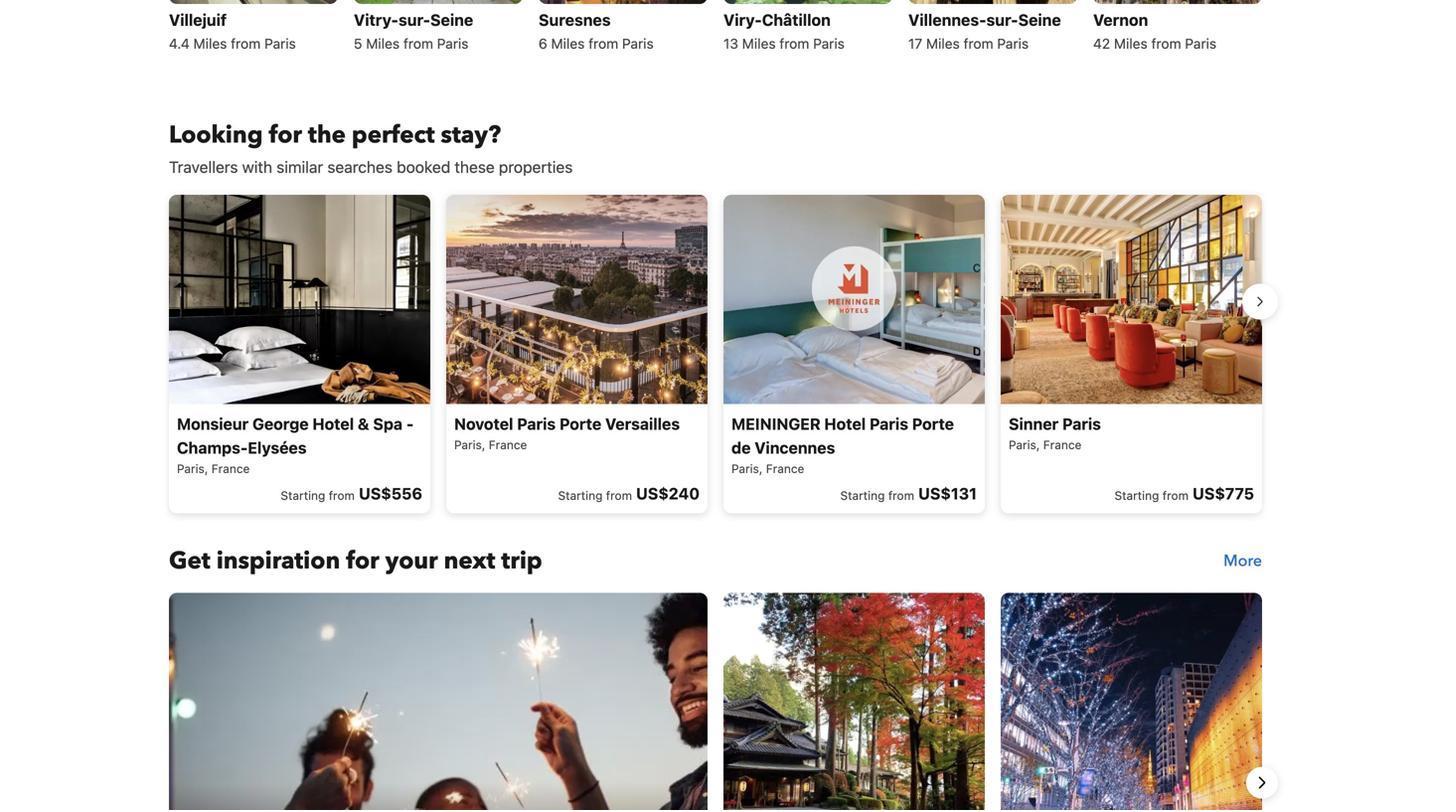 Task type: locate. For each thing, give the bounding box(es) containing it.
paris right 42
[[1185, 35, 1217, 52]]

porte left versailles
[[560, 414, 602, 433]]

seine
[[431, 10, 473, 29], [1019, 10, 1061, 29]]

seine inside vitry-sur-seine 5 miles from paris
[[431, 10, 473, 29]]

get inspiration for your next trip
[[169, 545, 543, 577]]

us$556
[[359, 484, 423, 503]]

hotel up vincennes
[[825, 414, 866, 433]]

13
[[724, 35, 739, 52]]

&
[[358, 414, 369, 433]]

from inside suresnes 6 miles from paris
[[589, 35, 619, 52]]

1 horizontal spatial sur-
[[987, 10, 1019, 29]]

paris, down champs-
[[177, 462, 208, 475]]

sur- for vitry-
[[399, 10, 431, 29]]

miles right '13' at top right
[[742, 35, 776, 52]]

sinner
[[1009, 414, 1059, 433]]

monsieur george hotel & spa - champs-elysées paris, france
[[177, 414, 414, 475]]

sinner paris paris, france
[[1009, 414, 1101, 452]]

trip
[[501, 545, 543, 577]]

2 starting from the left
[[558, 488, 603, 502]]

from right "4.4" at the left top of the page
[[231, 35, 261, 52]]

from inside "starting from us$556"
[[329, 488, 355, 502]]

properties
[[499, 157, 573, 176]]

from down châtillon
[[780, 35, 810, 52]]

starting inside "starting from us$556"
[[281, 488, 325, 502]]

3 miles from the left
[[551, 35, 585, 52]]

miles
[[193, 35, 227, 52], [366, 35, 400, 52], [551, 35, 585, 52], [742, 35, 776, 52], [926, 35, 960, 52], [1114, 35, 1148, 52]]

from down villennes-
[[964, 35, 994, 52]]

from left the 'us$240' at the bottom
[[606, 488, 632, 502]]

starting inside starting from us$240
[[558, 488, 603, 502]]

starting down novotel paris porte versailles paris, france
[[558, 488, 603, 502]]

miles inside villejuif 4.4 miles from paris
[[193, 35, 227, 52]]

vitry-
[[354, 10, 399, 29]]

1 vertical spatial for
[[346, 545, 379, 577]]

paris inside villejuif 4.4 miles from paris
[[264, 35, 296, 52]]

viry-châtillon 13 miles from paris
[[724, 10, 845, 52]]

1 horizontal spatial porte
[[912, 414, 954, 433]]

paris down châtillon
[[813, 35, 845, 52]]

vernon 42 miles from paris
[[1094, 10, 1217, 52]]

from
[[231, 35, 261, 52], [404, 35, 433, 52], [589, 35, 619, 52], [780, 35, 810, 52], [964, 35, 994, 52], [1152, 35, 1182, 52], [329, 488, 355, 502], [606, 488, 632, 502], [889, 488, 915, 502], [1163, 488, 1189, 502]]

0 vertical spatial for
[[269, 119, 302, 152]]

starting down meininger hotel paris porte de vincennes paris, france at bottom right
[[841, 488, 885, 502]]

miles inside vernon 42 miles from paris
[[1114, 35, 1148, 52]]

from inside viry-châtillon 13 miles from paris
[[780, 35, 810, 52]]

from left us$131
[[889, 488, 915, 502]]

1 vertical spatial region
[[153, 593, 1278, 810]]

1 region from the top
[[153, 187, 1278, 521]]

1 sur- from the left
[[399, 10, 431, 29]]

3 starting from the left
[[841, 488, 885, 502]]

1 starting from the left
[[281, 488, 325, 502]]

paris, down de
[[732, 462, 763, 475]]

similar
[[277, 157, 323, 176]]

from right 5
[[404, 35, 433, 52]]

miles down vitry-
[[366, 35, 400, 52]]

starting from us$131
[[841, 484, 977, 503]]

looking
[[169, 119, 263, 152]]

starting left us$775
[[1115, 488, 1160, 502]]

paris, inside monsieur george hotel & spa - champs-elysées paris, france
[[177, 462, 208, 475]]

châtillon
[[762, 10, 831, 29]]

sur- inside villennes-sur-seine 17 miles from paris
[[987, 10, 1019, 29]]

meininger hotel paris porte de vincennes paris, france
[[732, 414, 954, 475]]

1 miles from the left
[[193, 35, 227, 52]]

2 hotel from the left
[[825, 414, 866, 433]]

hotel inside meininger hotel paris porte de vincennes paris, france
[[825, 414, 866, 433]]

for
[[269, 119, 302, 152], [346, 545, 379, 577]]

paris, down sinner
[[1009, 438, 1040, 452]]

5
[[354, 35, 362, 52]]

sur- inside vitry-sur-seine 5 miles from paris
[[399, 10, 431, 29]]

france inside meininger hotel paris porte de vincennes paris, france
[[766, 462, 805, 475]]

stay?
[[441, 119, 501, 152]]

villejuif 4.4 miles from paris
[[169, 10, 296, 52]]

paris left '13' at top right
[[622, 35, 654, 52]]

for inside looking for the perfect stay? travellers with similar searches booked these properties
[[269, 119, 302, 152]]

france inside sinner paris paris, france
[[1044, 438, 1082, 452]]

france
[[489, 438, 527, 452], [1044, 438, 1082, 452], [212, 462, 250, 475], [766, 462, 805, 475]]

seine right vitry-
[[431, 10, 473, 29]]

miles down villejuif
[[193, 35, 227, 52]]

starting inside starting from us$131
[[841, 488, 885, 502]]

2 sur- from the left
[[987, 10, 1019, 29]]

hotel left &
[[313, 414, 354, 433]]

paris right novotel
[[517, 414, 556, 433]]

from inside villennes-sur-seine 17 miles from paris
[[964, 35, 994, 52]]

paris left 6 at the top
[[437, 35, 469, 52]]

1 porte from the left
[[560, 414, 602, 433]]

vernon
[[1094, 10, 1149, 29]]

miles inside vitry-sur-seine 5 miles from paris
[[366, 35, 400, 52]]

france down champs-
[[212, 462, 250, 475]]

for up similar
[[269, 119, 302, 152]]

6 miles from the left
[[1114, 35, 1148, 52]]

miles down suresnes
[[551, 35, 585, 52]]

4 starting from the left
[[1115, 488, 1160, 502]]

porte
[[560, 414, 602, 433], [912, 414, 954, 433]]

france down vincennes
[[766, 462, 805, 475]]

villennes-sur-seine 17 miles from paris
[[909, 10, 1061, 52]]

sur- for villennes-
[[987, 10, 1019, 29]]

paris left 42
[[997, 35, 1029, 52]]

starting for us$131
[[841, 488, 885, 502]]

paris
[[264, 35, 296, 52], [437, 35, 469, 52], [622, 35, 654, 52], [813, 35, 845, 52], [997, 35, 1029, 52], [1185, 35, 1217, 52], [517, 414, 556, 433], [870, 414, 909, 433], [1063, 414, 1101, 433]]

42
[[1094, 35, 1111, 52]]

1 horizontal spatial hotel
[[825, 414, 866, 433]]

seine inside villennes-sur-seine 17 miles from paris
[[1019, 10, 1061, 29]]

2 seine from the left
[[1019, 10, 1061, 29]]

searches
[[327, 157, 393, 176]]

4 miles from the left
[[742, 35, 776, 52]]

us$131
[[919, 484, 977, 503]]

villejuif
[[169, 10, 227, 29]]

more link
[[1224, 545, 1263, 577]]

next
[[444, 545, 495, 577]]

region
[[153, 187, 1278, 521], [153, 593, 1278, 810]]

hotel inside monsieur george hotel & spa - champs-elysées paris, france
[[313, 414, 354, 433]]

france down sinner
[[1044, 438, 1082, 452]]

miles down villennes-
[[926, 35, 960, 52]]

sur-
[[399, 10, 431, 29], [987, 10, 1019, 29]]

paris left 5
[[264, 35, 296, 52]]

for left "your"
[[346, 545, 379, 577]]

paris, inside sinner paris paris, france
[[1009, 438, 1040, 452]]

paris,
[[454, 438, 486, 452], [1009, 438, 1040, 452], [177, 462, 208, 475], [732, 462, 763, 475]]

from right 42
[[1152, 35, 1182, 52]]

0 horizontal spatial porte
[[560, 414, 602, 433]]

vincennes
[[755, 438, 835, 457]]

paris up starting from us$131
[[870, 414, 909, 433]]

booked
[[397, 157, 451, 176]]

from left us$775
[[1163, 488, 1189, 502]]

seine left vernon
[[1019, 10, 1061, 29]]

porte inside novotel paris porte versailles paris, france
[[560, 414, 602, 433]]

porte up us$131
[[912, 414, 954, 433]]

0 vertical spatial region
[[153, 187, 1278, 521]]

0 horizontal spatial for
[[269, 119, 302, 152]]

0 horizontal spatial sur-
[[399, 10, 431, 29]]

starting inside starting from us$775
[[1115, 488, 1160, 502]]

travellers
[[169, 157, 238, 176]]

starting down monsieur george hotel & spa - champs-elysées paris, france
[[281, 488, 325, 502]]

1 hotel from the left
[[313, 414, 354, 433]]

from inside starting from us$240
[[606, 488, 632, 502]]

2 porte from the left
[[912, 414, 954, 433]]

from down suresnes
[[589, 35, 619, 52]]

spa
[[373, 414, 403, 433]]

miles down vernon
[[1114, 35, 1148, 52]]

starting from us$556
[[281, 484, 423, 503]]

hotel
[[313, 414, 354, 433], [825, 414, 866, 433]]

1 horizontal spatial seine
[[1019, 10, 1061, 29]]

paris, down novotel
[[454, 438, 486, 452]]

17
[[909, 35, 923, 52]]

0 horizontal spatial seine
[[431, 10, 473, 29]]

looking for the perfect stay? travellers with similar searches booked these properties
[[169, 119, 573, 176]]

from inside vitry-sur-seine 5 miles from paris
[[404, 35, 433, 52]]

2 miles from the left
[[366, 35, 400, 52]]

0 horizontal spatial hotel
[[313, 414, 354, 433]]

paris right sinner
[[1063, 414, 1101, 433]]

paris, inside meininger hotel paris porte de vincennes paris, france
[[732, 462, 763, 475]]

from left us$556
[[329, 488, 355, 502]]

france down novotel
[[489, 438, 527, 452]]

1 seine from the left
[[431, 10, 473, 29]]

elysées
[[248, 438, 307, 457]]

starting
[[281, 488, 325, 502], [558, 488, 603, 502], [841, 488, 885, 502], [1115, 488, 1160, 502]]

6
[[539, 35, 548, 52]]

paris inside novotel paris porte versailles paris, france
[[517, 414, 556, 433]]

5 miles from the left
[[926, 35, 960, 52]]

starting for us$775
[[1115, 488, 1160, 502]]

2 region from the top
[[153, 593, 1278, 810]]



Task type: describe. For each thing, give the bounding box(es) containing it.
george
[[253, 414, 309, 433]]

paris inside vernon 42 miles from paris
[[1185, 35, 1217, 52]]

seine for vitry-sur-seine
[[431, 10, 473, 29]]

with
[[242, 157, 272, 176]]

4.4
[[169, 35, 190, 52]]

versailles
[[605, 414, 680, 433]]

get
[[169, 545, 210, 577]]

monsieur
[[177, 414, 249, 433]]

vitry-sur-seine 5 miles from paris
[[354, 10, 473, 52]]

novotel paris porte versailles paris, france
[[454, 414, 680, 452]]

porte inside meininger hotel paris porte de vincennes paris, france
[[912, 414, 954, 433]]

starting for us$240
[[558, 488, 603, 502]]

paris, inside novotel paris porte versailles paris, france
[[454, 438, 486, 452]]

these
[[455, 157, 495, 176]]

france inside monsieur george hotel & spa - champs-elysées paris, france
[[212, 462, 250, 475]]

paris inside suresnes 6 miles from paris
[[622, 35, 654, 52]]

starting for us$556
[[281, 488, 325, 502]]

de
[[732, 438, 751, 457]]

paris inside villennes-sur-seine 17 miles from paris
[[997, 35, 1029, 52]]

inspiration
[[216, 545, 340, 577]]

from inside starting from us$131
[[889, 488, 915, 502]]

miles inside viry-châtillon 13 miles from paris
[[742, 35, 776, 52]]

paris inside viry-châtillon 13 miles from paris
[[813, 35, 845, 52]]

starting from us$775
[[1115, 484, 1255, 503]]

your
[[385, 545, 438, 577]]

6 best ryokans in japan to rejuvenate yourself image
[[724, 593, 985, 810]]

perfect
[[352, 119, 435, 152]]

-
[[406, 414, 414, 433]]

the
[[308, 119, 346, 152]]

starting from us$240
[[558, 484, 700, 503]]

more
[[1224, 550, 1263, 572]]

seine for villennes-sur-seine
[[1019, 10, 1061, 29]]

paris inside vitry-sur-seine 5 miles from paris
[[437, 35, 469, 52]]

meininger
[[732, 414, 821, 433]]

7 best places in asia to celebrate christmas image
[[1001, 593, 1263, 810]]

suresnes
[[539, 10, 611, 29]]

from inside vernon 42 miles from paris
[[1152, 35, 1182, 52]]

next image
[[1251, 771, 1274, 795]]

1 horizontal spatial for
[[346, 545, 379, 577]]

suresnes 6 miles from paris
[[539, 10, 654, 52]]

france inside novotel paris porte versailles paris, france
[[489, 438, 527, 452]]

region containing monsieur george hotel & spa - champs-elysées
[[153, 187, 1278, 521]]

villennes-
[[909, 10, 987, 29]]

novotel
[[454, 414, 513, 433]]

from inside starting from us$775
[[1163, 488, 1189, 502]]

from inside villejuif 4.4 miles from paris
[[231, 35, 261, 52]]

miles inside suresnes 6 miles from paris
[[551, 35, 585, 52]]

us$775
[[1193, 484, 1255, 503]]

paris inside meininger hotel paris porte de vincennes paris, france
[[870, 414, 909, 433]]

champs-
[[177, 438, 248, 457]]

viry-
[[724, 10, 762, 29]]

paris inside sinner paris paris, france
[[1063, 414, 1101, 433]]

miles inside villennes-sur-seine 17 miles from paris
[[926, 35, 960, 52]]

us$240
[[636, 484, 700, 503]]



Task type: vqa. For each thing, say whether or not it's contained in the screenshot.
the 'sur-' in Vitry-sur-Seine 5 Miles from Paris
yes



